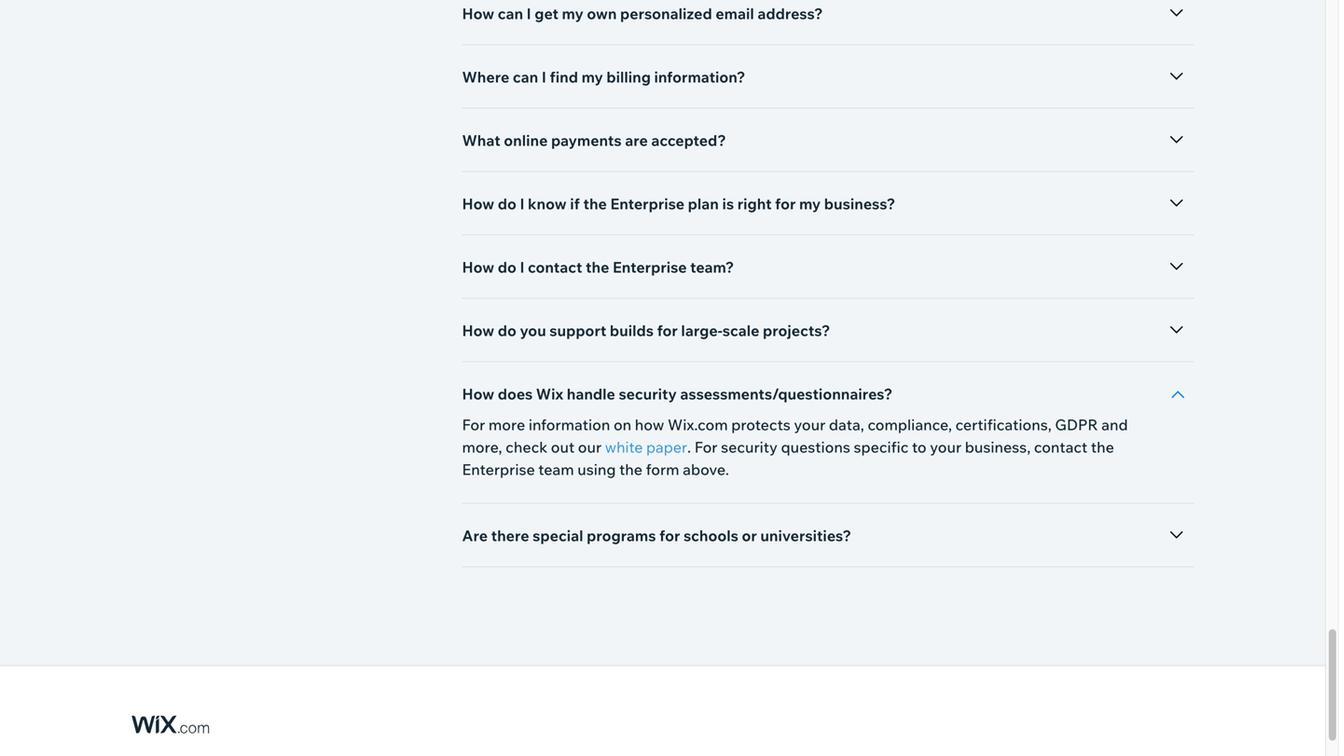Task type: locate. For each thing, give the bounding box(es) containing it.
how
[[462, 4, 494, 23], [462, 194, 494, 213], [462, 258, 494, 277], [462, 321, 494, 340], [462, 385, 494, 403]]

. for security questions specific to your business, contact the enterprise team using the form above.
[[462, 438, 1114, 479]]

do for contact
[[498, 258, 517, 277]]

3 do from the top
[[498, 321, 517, 340]]

how do i know if the enterprise plan is right for my business?
[[462, 194, 896, 213]]

there
[[491, 526, 529, 545]]

handle
[[567, 385, 615, 403]]

1 vertical spatial my
[[582, 68, 603, 86]]

i left know
[[520, 194, 525, 213]]

0 vertical spatial your
[[794, 415, 826, 434]]

2 how from the top
[[462, 194, 494, 213]]

for right .
[[695, 438, 718, 457]]

i left find
[[542, 68, 546, 86]]

i
[[527, 4, 531, 23], [542, 68, 546, 86], [520, 194, 525, 213], [520, 258, 525, 277]]

paper
[[646, 438, 687, 457]]

1 horizontal spatial for
[[695, 438, 718, 457]]

are there special programs for schools or universities?
[[462, 526, 851, 545]]

security
[[619, 385, 677, 403], [721, 438, 778, 457]]

builds
[[610, 321, 654, 340]]

to
[[912, 438, 927, 457]]

own
[[587, 4, 617, 23]]

questions
[[781, 438, 850, 457]]

1 horizontal spatial contact
[[1034, 438, 1088, 457]]

your up questions
[[794, 415, 826, 434]]

more,
[[462, 438, 502, 457]]

payments
[[551, 131, 622, 150]]

my for own
[[562, 4, 584, 23]]

0 vertical spatial my
[[562, 4, 584, 23]]

1 vertical spatial security
[[721, 438, 778, 457]]

contact down gdpr
[[1034, 438, 1088, 457]]

do for know
[[498, 194, 517, 213]]

the
[[583, 194, 607, 213], [586, 258, 609, 277], [1091, 438, 1114, 457], [619, 460, 643, 479]]

my for billing
[[582, 68, 603, 86]]

for more information on how wix.com protects your data, compliance, certifications, gdpr and more, check out our
[[462, 415, 1128, 457]]

i for know
[[520, 194, 525, 213]]

for inside for more information on how wix.com protects your data, compliance, certifications, gdpr and more, check out our
[[462, 415, 485, 434]]

0 vertical spatial for
[[775, 194, 796, 213]]

information
[[529, 415, 610, 434]]

plan
[[688, 194, 719, 213]]

contact inside . for security questions specific to your business, contact the enterprise team using the form above.
[[1034, 438, 1088, 457]]

can left 'get' at the top left
[[498, 4, 523, 23]]

where can i find my billing information?
[[462, 68, 745, 86]]

get
[[535, 4, 559, 23]]

your
[[794, 415, 826, 434], [930, 438, 962, 457]]

programs
[[587, 526, 656, 545]]

security up "how"
[[619, 385, 677, 403]]

security down protects
[[721, 438, 778, 457]]

can left find
[[513, 68, 538, 86]]

assessments/questionnaires?
[[680, 385, 893, 403]]

0 horizontal spatial your
[[794, 415, 826, 434]]

0 vertical spatial can
[[498, 4, 523, 23]]

4 how from the top
[[462, 321, 494, 340]]

3 how from the top
[[462, 258, 494, 277]]

specific
[[854, 438, 909, 457]]

for left schools
[[659, 526, 680, 545]]

i for get
[[527, 4, 531, 23]]

my
[[562, 4, 584, 23], [582, 68, 603, 86], [799, 194, 821, 213]]

the right if
[[583, 194, 607, 213]]

out
[[551, 438, 575, 457]]

2 do from the top
[[498, 258, 517, 277]]

for left large-
[[657, 321, 678, 340]]

your inside for more information on how wix.com protects your data, compliance, certifications, gdpr and more, check out our
[[794, 415, 826, 434]]

enterprise left team?
[[613, 258, 687, 277]]

contact down know
[[528, 258, 582, 277]]

my right find
[[582, 68, 603, 86]]

enterprise left plan
[[610, 194, 685, 213]]

wix
[[536, 385, 563, 403]]

if
[[570, 194, 580, 213]]

billing
[[607, 68, 651, 86]]

how for how do i know if the enterprise plan is right for my business?
[[462, 194, 494, 213]]

1 how from the top
[[462, 4, 494, 23]]

0 horizontal spatial for
[[462, 415, 485, 434]]

i left 'get' at the top left
[[527, 4, 531, 23]]

check
[[506, 438, 548, 457]]

contact
[[528, 258, 582, 277], [1034, 438, 1088, 457]]

i up the you
[[520, 258, 525, 277]]

for right right
[[775, 194, 796, 213]]

can
[[498, 4, 523, 23], [513, 68, 538, 86]]

0 vertical spatial contact
[[528, 258, 582, 277]]

1 vertical spatial do
[[498, 258, 517, 277]]

1 vertical spatial contact
[[1034, 438, 1088, 457]]

your right 'to'
[[930, 438, 962, 457]]

for
[[775, 194, 796, 213], [657, 321, 678, 340], [659, 526, 680, 545]]

my left business?
[[799, 194, 821, 213]]

my right 'get' at the top left
[[562, 4, 584, 23]]

5 how from the top
[[462, 385, 494, 403]]

0 vertical spatial for
[[462, 415, 485, 434]]

for inside . for security questions specific to your business, contact the enterprise team using the form above.
[[695, 438, 718, 457]]

1 vertical spatial your
[[930, 438, 962, 457]]

.
[[687, 438, 691, 457]]

enterprise
[[610, 194, 685, 213], [613, 258, 687, 277], [462, 460, 535, 479]]

data,
[[829, 415, 864, 434]]

more
[[489, 415, 525, 434]]

do
[[498, 194, 517, 213], [498, 258, 517, 277], [498, 321, 517, 340]]

2 vertical spatial do
[[498, 321, 517, 340]]

how for how do i contact the enterprise team?
[[462, 258, 494, 277]]

white
[[605, 438, 643, 457]]

you
[[520, 321, 546, 340]]

for up more,
[[462, 415, 485, 434]]

special
[[533, 526, 583, 545]]

1 vertical spatial for
[[695, 438, 718, 457]]

how do you support builds for large-scale projects?
[[462, 321, 830, 340]]

2 vertical spatial enterprise
[[462, 460, 535, 479]]

0 horizontal spatial security
[[619, 385, 677, 403]]

the down 'white'
[[619, 460, 643, 479]]

1 vertical spatial can
[[513, 68, 538, 86]]

1 horizontal spatial your
[[930, 438, 962, 457]]

for
[[462, 415, 485, 434], [695, 438, 718, 457]]

enterprise down more,
[[462, 460, 535, 479]]

1 do from the top
[[498, 194, 517, 213]]

team
[[538, 460, 574, 479]]

how for how do you support builds for large-scale projects?
[[462, 321, 494, 340]]

0 vertical spatial do
[[498, 194, 517, 213]]

scale
[[723, 321, 760, 340]]

1 horizontal spatial security
[[721, 438, 778, 457]]



Task type: describe. For each thing, give the bounding box(es) containing it.
what online payments are accepted?
[[462, 131, 726, 150]]

wix.com
[[668, 415, 728, 434]]

how can i get my own personalized email address?
[[462, 4, 823, 23]]

white paper
[[605, 438, 687, 457]]

how
[[635, 415, 664, 434]]

support
[[550, 321, 607, 340]]

0 horizontal spatial contact
[[528, 258, 582, 277]]

information?
[[654, 68, 745, 86]]

online
[[504, 131, 548, 150]]

enterprise inside . for security questions specific to your business, contact the enterprise team using the form above.
[[462, 460, 535, 479]]

does
[[498, 385, 533, 403]]

i for find
[[542, 68, 546, 86]]

our
[[578, 438, 602, 457]]

schools
[[684, 526, 739, 545]]

large-
[[681, 321, 723, 340]]

right
[[737, 194, 772, 213]]

i for contact
[[520, 258, 525, 277]]

your inside . for security questions specific to your business, contact the enterprise team using the form above.
[[930, 438, 962, 457]]

0 vertical spatial enterprise
[[610, 194, 685, 213]]

how for how does wix handle security assessments/questionnaires?
[[462, 385, 494, 403]]

business,
[[965, 438, 1031, 457]]

2 vertical spatial my
[[799, 194, 821, 213]]

projects?
[[763, 321, 830, 340]]

and
[[1102, 415, 1128, 434]]

or
[[742, 526, 757, 545]]

what
[[462, 131, 501, 150]]

on
[[614, 415, 632, 434]]

white paper link
[[605, 436, 687, 458]]

are
[[625, 131, 648, 150]]

how does wix handle security assessments/questionnaires?
[[462, 385, 893, 403]]

how for how can i get my own personalized email address?
[[462, 4, 494, 23]]

gdpr
[[1055, 415, 1098, 434]]

compliance,
[[868, 415, 952, 434]]

1 vertical spatial for
[[657, 321, 678, 340]]

universities?
[[760, 526, 851, 545]]

find
[[550, 68, 578, 86]]

using
[[578, 460, 616, 479]]

where
[[462, 68, 510, 86]]

protects
[[731, 415, 791, 434]]

team?
[[690, 258, 734, 277]]

0 vertical spatial security
[[619, 385, 677, 403]]

2 vertical spatial for
[[659, 526, 680, 545]]

are
[[462, 526, 488, 545]]

certifications,
[[956, 415, 1052, 434]]

1 vertical spatial enterprise
[[613, 258, 687, 277]]

business?
[[824, 194, 896, 213]]

do for support
[[498, 321, 517, 340]]

accepted?
[[651, 131, 726, 150]]

the up support
[[586, 258, 609, 277]]

can for where
[[513, 68, 538, 86]]

the down and
[[1091, 438, 1114, 457]]

address?
[[758, 4, 823, 23]]

email
[[716, 4, 754, 23]]

know
[[528, 194, 567, 213]]

form
[[646, 460, 679, 479]]

can for how
[[498, 4, 523, 23]]

above.
[[683, 460, 729, 479]]

security inside . for security questions specific to your business, contact the enterprise team using the form above.
[[721, 438, 778, 457]]

is
[[722, 194, 734, 213]]

personalized
[[620, 4, 712, 23]]

how do i contact the enterprise team?
[[462, 258, 734, 277]]



Task type: vqa. For each thing, say whether or not it's contained in the screenshot.
Required field
no



